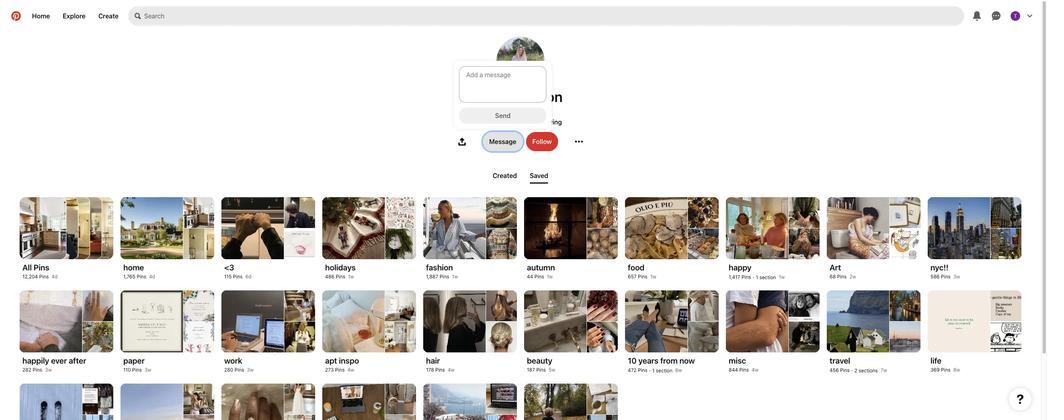 Task type: locate. For each thing, give the bounding box(es) containing it.
winter image
[[83, 384, 113, 415], [83, 415, 113, 420]]

pins inside the hair 178 pins 4w
[[435, 367, 445, 373]]

1 vertical spatial hair image
[[486, 322, 517, 353]]

pins right 44
[[534, 274, 544, 280]]

0 vertical spatial paper image
[[184, 291, 214, 321]]

4w right "178" at the left of the page
[[448, 367, 454, 373]]

misc image
[[789, 291, 820, 321], [789, 322, 820, 353]]

· inside 10 years from now 472 pins · 1 section 6w
[[649, 367, 651, 374]]

0 vertical spatial happily ever after image
[[83, 291, 113, 321]]

happily ever after image
[[83, 291, 113, 321], [83, 322, 113, 353]]

pins inside 10 years from now 472 pins · 1 section 6w
[[638, 368, 647, 374]]

4w inside the hair 178 pins 4w
[[448, 367, 454, 373]]

6w
[[675, 368, 682, 374]]

pins inside fashion 1,887 pins 1w
[[440, 274, 449, 280]]

section
[[759, 275, 776, 281], [656, 368, 672, 374]]

following
[[534, 119, 562, 126]]

life image
[[991, 291, 1021, 321], [991, 322, 1021, 353]]

1 vertical spatial beauty image
[[587, 322, 618, 353]]

0 vertical spatial home image
[[184, 197, 214, 228]]

1 vertical spatial life image
[[991, 322, 1021, 353]]

message button
[[483, 132, 523, 151]]

patton
[[520, 88, 563, 105]]

pins inside the work 280 pins 3w
[[235, 367, 244, 373]]

1 horizontal spatial 4d
[[149, 274, 155, 280]]

inspo
[[339, 356, 359, 366]]

4d right 12,204
[[52, 274, 58, 280]]

fashion image
[[486, 197, 517, 228], [486, 228, 517, 259]]

1 horizontal spatial 4w
[[448, 367, 454, 373]]

1 summer inspo image from the top
[[184, 384, 214, 415]]

hair image
[[486, 291, 517, 321], [486, 322, 517, 353]]

pins inside <3 115 pins 6d
[[233, 274, 243, 280]]

0 vertical spatial fashion image
[[486, 197, 517, 228]]

message
[[489, 138, 516, 145]]

happy image
[[789, 197, 820, 228], [789, 228, 820, 259]]

pins inside art 68 pins 2w
[[837, 274, 847, 280]]

pins inside beauty 187 pins 5w
[[536, 367, 546, 373]]

1 vertical spatial section
[[656, 368, 672, 374]]

0 horizontal spatial 1
[[652, 368, 655, 374]]

110
[[123, 367, 131, 373]]

2 happy image from the top
[[789, 228, 820, 259]]

4d
[[52, 274, 58, 280], [149, 274, 155, 280]]

autumn image
[[587, 197, 618, 228], [587, 228, 618, 259]]

art 68 pins 2w
[[830, 263, 856, 280]]

1 vertical spatial winter image
[[83, 415, 113, 420]]

pins inside food 657 pins 1w
[[638, 274, 648, 280]]

1 inside happy 1,417 pins · 1 section 1w
[[756, 275, 758, 281]]

art
[[830, 263, 841, 272]]

pins for holidays
[[336, 274, 345, 280]]

1 vertical spatial fashion image
[[486, 228, 517, 259]]

pins inside misc 844 pins 4w
[[739, 367, 749, 373]]

0 vertical spatial f1 image
[[486, 384, 517, 415]]

1 vertical spatial <3 image
[[284, 228, 315, 259]]

1 vertical spatial fit image
[[385, 415, 416, 420]]

pins for fashion
[[440, 274, 449, 280]]

1 vertical spatial home image
[[184, 228, 214, 259]]

1 vertical spatial 1
[[652, 368, 655, 374]]

2 allpins image from the left
[[31, 197, 78, 259]]

3w inside 'paper 110 pins 3w'
[[145, 367, 151, 373]]

pins down happy at the right bottom
[[742, 274, 751, 280]]

2w
[[850, 274, 856, 280]]

pins inside travel 456 pins · 2 sections 7w
[[840, 368, 850, 374]]

3w for nyc!!
[[953, 274, 960, 280]]

1 down years
[[652, 368, 655, 374]]

pins inside home 1,765 pins 4d
[[137, 274, 146, 280]]

0 horizontal spatial 4w
[[347, 367, 354, 373]]

2 paper image from the top
[[184, 322, 214, 353]]

2 horizontal spatial 4w
[[752, 367, 758, 373]]

4w
[[347, 367, 354, 373], [448, 367, 454, 373], [752, 367, 758, 373]]

1 vertical spatial summer inspo image
[[184, 415, 214, 420]]

follow
[[532, 138, 552, 145]]

· inside happy 1,417 pins · 1 section 1w
[[753, 274, 754, 281]]

3w for paper
[[145, 367, 151, 373]]

1 vertical spatial happy image
[[789, 228, 820, 259]]

4w for misc
[[752, 367, 758, 373]]

4d right 1,765
[[149, 274, 155, 280]]

1 vertical spatial travel image
[[890, 322, 921, 353]]

pins inside autumn 44 pins 1w
[[534, 274, 544, 280]]

pins for <3
[[233, 274, 243, 280]]

10 years from now image
[[688, 291, 719, 321], [688, 322, 719, 353]]

paper
[[123, 356, 145, 366]]

saved
[[530, 172, 548, 179]]

1 vertical spatial college stuff image
[[587, 415, 618, 420]]

paper image
[[184, 291, 214, 321], [184, 322, 214, 353]]

1 horizontal spatial section
[[759, 275, 776, 281]]

pins right the 115
[[233, 274, 243, 280]]

pins for autumn
[[534, 274, 544, 280]]

2 food image from the top
[[688, 228, 719, 259]]

0 vertical spatial nyc!! image
[[991, 197, 1021, 228]]

3w
[[953, 274, 960, 280], [45, 367, 52, 373], [145, 367, 151, 373], [247, 367, 254, 373]]

nyc!!
[[931, 263, 949, 272]]

0 vertical spatial holidays image
[[385, 197, 416, 228]]

0 vertical spatial 1
[[756, 275, 758, 281]]

· down years
[[649, 367, 651, 374]]

created
[[493, 172, 517, 179]]

1 right 1,417
[[756, 275, 758, 281]]

273
[[325, 367, 334, 373]]

0 vertical spatial misc image
[[789, 291, 820, 321]]

1 vertical spatial art image
[[890, 228, 921, 259]]

0 vertical spatial life image
[[991, 291, 1021, 321]]

1 fashion image from the top
[[486, 197, 517, 228]]

allpins image
[[20, 197, 66, 259], [31, 197, 78, 259], [43, 197, 90, 259], [55, 197, 102, 259], [67, 197, 113, 259]]

pins for art
[[837, 274, 847, 280]]

pins right all
[[34, 263, 49, 272]]

pins for travel
[[840, 368, 850, 374]]

work image
[[284, 291, 315, 321], [284, 322, 315, 353]]

1 vertical spatial nyc!! image
[[991, 228, 1021, 259]]

4w inside apt inspo 273 pins 4w
[[347, 367, 354, 373]]

3w right 586
[[953, 274, 960, 280]]

travel image
[[890, 291, 921, 321], [890, 322, 921, 353]]

holidays image
[[385, 197, 416, 228], [385, 228, 416, 259]]

· left 253
[[518, 119, 519, 126]]

472
[[628, 368, 637, 374]]

3w inside the work 280 pins 3w
[[247, 367, 254, 373]]

0 vertical spatial winter image
[[83, 384, 113, 415]]

1 apt inspo image from the top
[[385, 291, 416, 321]]

456
[[830, 368, 839, 374]]

hair
[[426, 356, 440, 366]]

0 vertical spatial apt inspo image
[[385, 291, 416, 321]]

pins down holidays
[[336, 274, 345, 280]]

1 vertical spatial 10 years from now image
[[688, 322, 719, 353]]

b+d image
[[284, 384, 315, 415], [284, 415, 315, 420]]

summer inspo image
[[184, 384, 214, 415], [184, 415, 214, 420]]

hair 178 pins 4w
[[426, 356, 454, 373]]

1 art image from the top
[[890, 197, 921, 228]]

pins right 586
[[941, 274, 951, 280]]

1 travel image from the top
[[890, 291, 921, 321]]

0 horizontal spatial 4d
[[52, 274, 58, 280]]

5 allpins image from the left
[[67, 197, 113, 259]]

10 years from now 472 pins · 1 section 6w
[[628, 356, 695, 374]]

pins inside apt inspo 273 pins 4w
[[335, 367, 345, 373]]

1w inside food 657 pins 1w
[[650, 274, 656, 280]]

misc
[[729, 356, 746, 366]]

all
[[22, 263, 32, 272]]

2 summer inspo image from the top
[[184, 415, 214, 420]]

food image
[[688, 197, 719, 228], [688, 228, 719, 259]]

pins inside the holidays 486 pins 1w
[[336, 274, 345, 280]]

1 vertical spatial holidays image
[[385, 228, 416, 259]]

pins for work
[[235, 367, 244, 373]]

1w
[[348, 274, 354, 280], [452, 274, 458, 280], [547, 274, 553, 280], [650, 274, 656, 280], [779, 274, 785, 280]]

87 followers · 253 following
[[479, 119, 562, 126]]

2 fit image from the top
[[385, 415, 416, 420]]

3w down paper
[[145, 367, 151, 373]]

1 vertical spatial b+d image
[[284, 415, 315, 420]]

1 vertical spatial apt inspo image
[[385, 322, 416, 353]]

0 vertical spatial art image
[[890, 197, 921, 228]]

1 paper image from the top
[[184, 291, 214, 321]]

pins right 68
[[837, 274, 847, 280]]

pins right 657
[[638, 274, 648, 280]]

1,765
[[123, 274, 135, 280]]

2 nyc!! image from the top
[[991, 228, 1021, 259]]

1 vertical spatial food image
[[688, 228, 719, 259]]

· right 1,417
[[753, 274, 754, 281]]

1w inside autumn 44 pins 1w
[[547, 274, 553, 280]]

3w right the 280
[[247, 367, 254, 373]]

section down the from
[[656, 368, 672, 374]]

nyc!! image
[[991, 197, 1021, 228], [991, 228, 1021, 259]]

· left 2
[[851, 367, 853, 374]]

3w down ever
[[45, 367, 52, 373]]

pins inside nyc!! 586 pins 3w
[[941, 274, 951, 280]]

0 vertical spatial work image
[[284, 291, 315, 321]]

home
[[32, 12, 50, 20]]

7w
[[881, 368, 887, 374]]

sections
[[859, 368, 878, 374]]

0 vertical spatial travel image
[[890, 291, 921, 321]]

pins down the fashion
[[440, 274, 449, 280]]

pins inside happily ever after 282 pins 3w
[[33, 367, 42, 373]]

pins right 273
[[335, 367, 345, 373]]

2 f1 image from the top
[[486, 415, 517, 420]]

1 vertical spatial paper image
[[184, 322, 214, 353]]

0 vertical spatial beauty image
[[587, 291, 618, 321]]

0 vertical spatial b+d image
[[284, 384, 315, 415]]

pins right 472
[[638, 368, 647, 374]]

1w for holidays
[[348, 274, 354, 280]]

pins inside happy 1,417 pins · 1 section 1w
[[742, 274, 751, 280]]

1 4d from the left
[[52, 274, 58, 280]]

1
[[756, 275, 758, 281], [652, 368, 655, 374]]

· inside travel 456 pins · 2 sections 7w
[[851, 367, 853, 374]]

pins for food
[[638, 274, 648, 280]]

0 vertical spatial college stuff image
[[587, 384, 618, 415]]

explore
[[63, 12, 86, 20]]

beauty 187 pins 5w
[[527, 356, 555, 373]]

3w for work
[[247, 367, 254, 373]]

0 vertical spatial hair image
[[486, 291, 517, 321]]

2 4d from the left
[[149, 274, 155, 280]]

· inside 87 followers · 253 following
[[518, 119, 519, 126]]

f1 image
[[486, 384, 517, 415], [486, 415, 517, 420]]

college stuff image
[[587, 384, 618, 415], [587, 415, 618, 420]]

1 horizontal spatial 1
[[756, 275, 758, 281]]

fit image
[[385, 384, 416, 415], [385, 415, 416, 420]]

pins down home
[[137, 274, 146, 280]]

0 vertical spatial summer inspo image
[[184, 384, 214, 415]]

1 4w from the left
[[347, 367, 354, 373]]

pins inside 'paper 110 pins 3w'
[[132, 367, 142, 373]]

2
[[855, 368, 857, 374]]

<3 image
[[284, 197, 315, 228], [284, 228, 315, 259]]

1 vertical spatial f1 image
[[486, 415, 517, 420]]

2 fashion image from the top
[[486, 228, 517, 259]]

0 vertical spatial autumn image
[[587, 197, 618, 228]]

1 vertical spatial misc image
[[789, 322, 820, 353]]

pins right 456 on the bottom right
[[840, 368, 850, 374]]

food 657 pins 1w
[[628, 263, 656, 280]]

pins right 844
[[739, 367, 749, 373]]

3 4w from the left
[[752, 367, 758, 373]]

2 4w from the left
[[448, 367, 454, 373]]

282
[[22, 367, 31, 373]]

beauty image
[[587, 291, 618, 321], [587, 322, 618, 353]]

1 f1 image from the top
[[486, 384, 517, 415]]

Add a message text field
[[459, 66, 547, 103]]

0 vertical spatial section
[[759, 275, 776, 281]]

pins down paper
[[132, 367, 142, 373]]

home image
[[184, 197, 214, 228], [184, 228, 214, 259]]

2 life image from the top
[[991, 322, 1021, 353]]

1 happily ever after image from the top
[[83, 291, 113, 321]]

pins right the 280
[[235, 367, 244, 373]]

happy 1,417 pins · 1 section 1w
[[729, 263, 785, 281]]

pins right 369
[[941, 367, 951, 373]]

3w inside nyc!! 586 pins 3w
[[953, 274, 960, 280]]

1 vertical spatial happily ever after image
[[83, 322, 113, 353]]

2 misc image from the top
[[789, 322, 820, 353]]

0 vertical spatial food image
[[688, 197, 719, 228]]

pins down beauty
[[536, 367, 546, 373]]

pins down happily
[[33, 367, 42, 373]]

1 vertical spatial work image
[[284, 322, 315, 353]]

4w for hair
[[448, 367, 454, 373]]

misc 844 pins 4w
[[729, 356, 758, 373]]

0 vertical spatial fit image
[[385, 384, 416, 415]]

4w down inspo at the bottom left of page
[[347, 367, 354, 373]]

1w inside fashion 1,887 pins 1w
[[452, 274, 458, 280]]

from
[[660, 356, 678, 366]]

1 holidays image from the top
[[385, 197, 416, 228]]

search icon image
[[135, 13, 141, 19]]

4w inside misc 844 pins 4w
[[752, 367, 758, 373]]

apt inspo image
[[385, 291, 416, 321], [385, 322, 416, 353]]

2 travel image from the top
[[890, 322, 921, 353]]

happily
[[22, 356, 49, 366]]

2 apt inspo image from the top
[[385, 322, 416, 353]]

0 vertical spatial 10 years from now image
[[688, 291, 719, 321]]

0 horizontal spatial section
[[656, 368, 672, 374]]

4w right 844
[[752, 367, 758, 373]]

qpatton18
[[512, 109, 538, 115]]

1w inside the holidays 486 pins 1w
[[348, 274, 354, 280]]

1 vertical spatial autumn image
[[587, 228, 618, 259]]

0 vertical spatial happy image
[[789, 197, 820, 228]]

pins for hair
[[435, 367, 445, 373]]

pins inside life 369 pins 8w
[[941, 367, 951, 373]]

·
[[518, 119, 519, 126], [753, 274, 754, 281], [649, 367, 651, 374], [851, 367, 853, 374]]

art image
[[890, 197, 921, 228], [890, 228, 921, 259]]

0 vertical spatial <3 image
[[284, 197, 315, 228]]

section right 1,417
[[759, 275, 776, 281]]

pins right "178" at the left of the page
[[435, 367, 445, 373]]



Task type: describe. For each thing, give the bounding box(es) containing it.
happily ever after 282 pins 3w
[[22, 356, 86, 373]]

life 369 pins 8w
[[931, 356, 960, 373]]

8w
[[953, 367, 960, 373]]

pins for nyc!!
[[941, 274, 951, 280]]

pins right 12,204
[[39, 274, 49, 280]]

ever
[[51, 356, 67, 366]]

pins for misc
[[739, 367, 749, 373]]

1 home image from the top
[[184, 197, 214, 228]]

happy
[[729, 263, 752, 272]]

create link
[[92, 6, 125, 26]]

12,204
[[22, 274, 38, 280]]

saved link
[[527, 169, 552, 184]]

1 beauty image from the top
[[587, 291, 618, 321]]

1,417
[[729, 274, 740, 280]]

2 beauty image from the top
[[587, 322, 618, 353]]

1 allpins image from the left
[[20, 197, 66, 259]]

4d inside all pins 12,204 pins 4d
[[52, 274, 58, 280]]

section inside happy 1,417 pins · 1 section 1w
[[759, 275, 776, 281]]

1 nyc!! image from the top
[[991, 197, 1021, 228]]

holidays 486 pins 1w
[[325, 263, 356, 280]]

2 college stuff image from the top
[[587, 415, 618, 420]]

<3 115 pins 6d
[[224, 263, 251, 280]]

1 hair image from the top
[[486, 291, 517, 321]]

work 280 pins 3w
[[224, 356, 254, 373]]

2 art image from the top
[[890, 228, 921, 259]]

autumn
[[527, 263, 555, 272]]

pinterest image
[[504, 109, 510, 115]]

178
[[426, 367, 434, 373]]

fashion 1,887 pins 1w
[[426, 263, 458, 280]]

1 life image from the top
[[991, 291, 1021, 321]]

44
[[527, 274, 533, 280]]

follow button
[[526, 132, 558, 151]]

1 happy image from the top
[[789, 197, 820, 228]]

68
[[830, 274, 836, 280]]

2 hair image from the top
[[486, 322, 517, 353]]

home
[[123, 263, 144, 272]]

after
[[69, 356, 86, 366]]

2 home image from the top
[[184, 228, 214, 259]]

586
[[931, 274, 940, 280]]

1 winter image from the top
[[83, 384, 113, 415]]

1w for food
[[650, 274, 656, 280]]

beauty
[[527, 356, 552, 366]]

253
[[521, 119, 533, 126]]

1 work image from the top
[[284, 291, 315, 321]]

5w
[[549, 367, 555, 373]]

apt
[[325, 356, 337, 366]]

fashion
[[426, 263, 453, 272]]

autumn 44 pins 1w
[[527, 263, 555, 280]]

explore link
[[56, 6, 92, 26]]

years
[[638, 356, 659, 366]]

2 10 years from now image from the top
[[688, 322, 719, 353]]

486
[[325, 274, 334, 280]]

2 b+d image from the top
[[284, 415, 315, 420]]

1 misc image from the top
[[789, 291, 820, 321]]

2 winter image from the top
[[83, 415, 113, 420]]

1 inside 10 years from now 472 pins · 1 section 6w
[[652, 368, 655, 374]]

all pins 12,204 pins 4d
[[22, 263, 58, 280]]

280
[[224, 367, 233, 373]]

115
[[224, 274, 232, 280]]

nyc!! 586 pins 3w
[[931, 263, 960, 280]]

10
[[628, 356, 637, 366]]

2 holidays image from the top
[[385, 228, 416, 259]]

created link
[[490, 169, 520, 183]]

travel
[[830, 356, 850, 366]]

home 1,765 pins 4d
[[123, 263, 155, 280]]

pins for paper
[[132, 367, 142, 373]]

1 college stuff image from the top
[[587, 384, 618, 415]]

2 autumn image from the top
[[587, 228, 618, 259]]

Search text field
[[144, 6, 964, 26]]

1 fit image from the top
[[385, 384, 416, 415]]

657
[[628, 274, 637, 280]]

3 allpins image from the left
[[43, 197, 90, 259]]

1w inside happy 1,417 pins · 1 section 1w
[[779, 274, 785, 280]]

pins for happy
[[742, 274, 751, 280]]

2 work image from the top
[[284, 322, 315, 353]]

1w for autumn
[[547, 274, 553, 280]]

6d
[[245, 274, 251, 280]]

life
[[931, 356, 942, 366]]

qpatton18 image
[[497, 37, 545, 85]]

travel 456 pins · 2 sections 7w
[[830, 356, 887, 374]]

quinn patton
[[478, 88, 563, 105]]

create
[[98, 12, 119, 20]]

2 <3 image from the top
[[284, 228, 315, 259]]

1w for fashion
[[452, 274, 458, 280]]

3w inside happily ever after 282 pins 3w
[[45, 367, 52, 373]]

1 10 years from now image from the top
[[688, 291, 719, 321]]

home link
[[26, 6, 56, 26]]

1,887
[[426, 274, 438, 280]]

holidays
[[325, 263, 356, 272]]

1 <3 image from the top
[[284, 197, 315, 228]]

1 food image from the top
[[688, 197, 719, 228]]

followers
[[489, 119, 516, 126]]

pins for life
[[941, 367, 951, 373]]

paper 110 pins 3w
[[123, 356, 151, 373]]

4 allpins image from the left
[[55, 197, 102, 259]]

now
[[680, 356, 695, 366]]

quinn
[[478, 88, 517, 105]]

844
[[729, 367, 738, 373]]

1 autumn image from the top
[[587, 197, 618, 228]]

pins for home
[[137, 274, 146, 280]]

87
[[479, 119, 487, 126]]

apt inspo 273 pins 4w
[[325, 356, 359, 373]]

pins for beauty
[[536, 367, 546, 373]]

work
[[224, 356, 242, 366]]

1 b+d image from the top
[[284, 384, 315, 415]]

tyler black image
[[1011, 11, 1020, 21]]

section inside 10 years from now 472 pins · 1 section 6w
[[656, 368, 672, 374]]

2 happily ever after image from the top
[[83, 322, 113, 353]]

<3
[[224, 263, 234, 272]]

187
[[527, 367, 535, 373]]

4d inside home 1,765 pins 4d
[[149, 274, 155, 280]]

food
[[628, 263, 645, 272]]

369
[[931, 367, 940, 373]]



Task type: vqa. For each thing, say whether or not it's contained in the screenshot.


